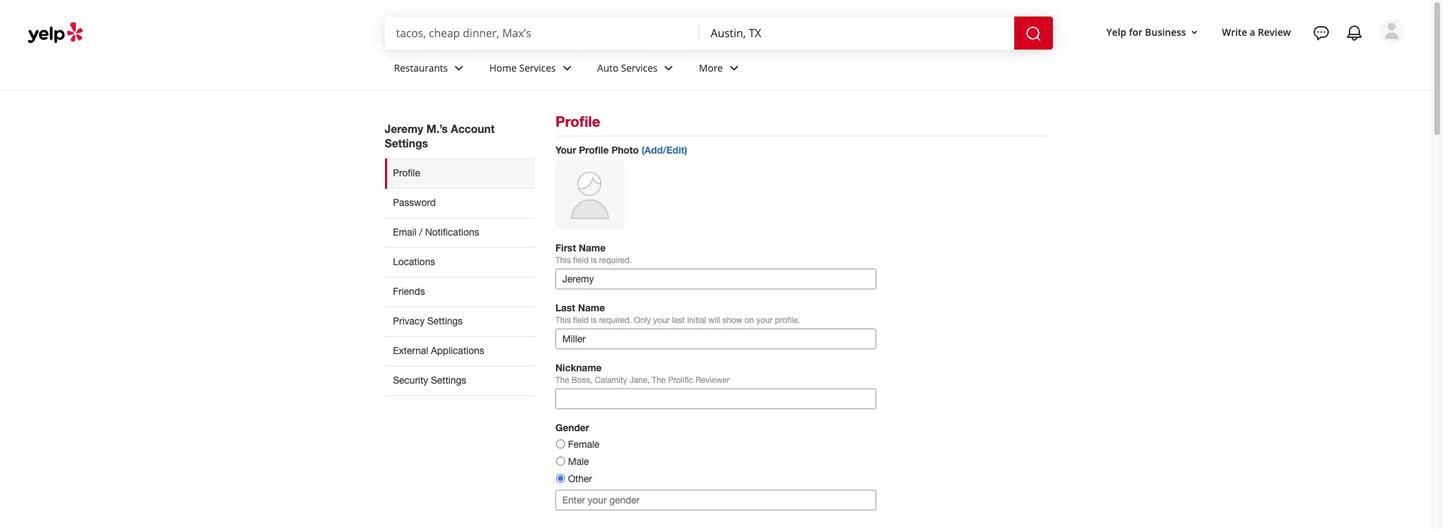 Task type: describe. For each thing, give the bounding box(es) containing it.
photo
[[611, 144, 639, 156]]

profile link
[[385, 159, 535, 188]]

show
[[723, 316, 742, 326]]

for
[[1129, 25, 1143, 38]]

friends link
[[385, 277, 535, 307]]

name for first
[[579, 242, 606, 254]]

Find text field
[[396, 26, 689, 41]]

24 chevron down v2 image for restaurants
[[451, 60, 467, 76]]

home services
[[489, 61, 556, 74]]

jeremy
[[385, 122, 423, 135]]

jeremy m. image
[[1379, 19, 1404, 43]]

last
[[672, 316, 685, 326]]

Nickname text field
[[555, 389, 876, 410]]

(add/edit) link
[[642, 144, 687, 156]]

yelp
[[1106, 25, 1126, 38]]

review
[[1258, 25, 1291, 38]]

email
[[393, 227, 417, 238]]

notifications image
[[1346, 25, 1363, 41]]

account
[[451, 122, 495, 135]]

nickname
[[555, 362, 602, 374]]

24 chevron down v2 image for auto services
[[660, 60, 677, 76]]

Near text field
[[711, 26, 1003, 41]]

first
[[555, 242, 576, 254]]

is for first
[[591, 256, 597, 266]]

notifications
[[425, 227, 479, 238]]

home
[[489, 61, 517, 74]]

none field "near"
[[711, 26, 1003, 41]]

services for home services
[[519, 61, 556, 74]]

none field find
[[396, 26, 689, 41]]

restaurants link
[[383, 50, 478, 90]]

(add/edit)
[[642, 144, 687, 156]]

external applications link
[[385, 337, 535, 366]]

will
[[708, 316, 720, 326]]

your
[[555, 144, 576, 156]]

external applications
[[393, 346, 484, 357]]

other
[[568, 474, 592, 485]]

search image
[[1025, 25, 1042, 42]]

jane,
[[630, 376, 650, 386]]

messages image
[[1313, 25, 1330, 41]]

auto
[[597, 61, 619, 74]]

1 your from the left
[[653, 316, 670, 326]]

applications
[[431, 346, 484, 357]]

privacy
[[393, 316, 425, 327]]

Last Name text field
[[555, 329, 876, 350]]

First Name text field
[[555, 269, 876, 290]]

external
[[393, 346, 428, 357]]

female
[[568, 440, 599, 451]]

friends
[[393, 286, 425, 297]]

Male radio
[[556, 458, 565, 467]]



Task type: locate. For each thing, give the bounding box(es) containing it.
is inside last name this field is required. only your last initial will show on your profile.
[[591, 316, 597, 326]]

field inside last name this field is required. only your last initial will show on your profile.
[[573, 316, 589, 326]]

profile up your
[[555, 113, 600, 130]]

0 horizontal spatial the
[[555, 376, 569, 386]]

write a review link
[[1216, 20, 1296, 45]]

field
[[573, 256, 589, 266], [573, 316, 589, 326]]

0 vertical spatial is
[[591, 256, 597, 266]]

2 24 chevron down v2 image from the left
[[726, 60, 742, 76]]

0 horizontal spatial services
[[519, 61, 556, 74]]

name inside first name this field is required.
[[579, 242, 606, 254]]

none field up business categories element
[[711, 26, 1003, 41]]

profile right your
[[579, 144, 609, 156]]

24 chevron down v2 image for more
[[726, 60, 742, 76]]

on
[[745, 316, 754, 326]]

field down last
[[573, 316, 589, 326]]

is
[[591, 256, 597, 266], [591, 316, 597, 326]]

settings for security
[[431, 375, 466, 386]]

home services link
[[478, 50, 586, 90]]

1 horizontal spatial your
[[756, 316, 773, 326]]

settings
[[385, 137, 428, 150], [427, 316, 463, 327], [431, 375, 466, 386]]

is for last
[[591, 316, 597, 326]]

only
[[634, 316, 651, 326]]

Other radio
[[556, 475, 565, 484]]

your profile photo (add/edit)
[[555, 144, 687, 156]]

1 24 chevron down v2 image from the left
[[660, 60, 677, 76]]

1 horizontal spatial 24 chevron down v2 image
[[559, 60, 575, 76]]

/
[[419, 227, 422, 238]]

0 vertical spatial this
[[555, 256, 571, 266]]

1 24 chevron down v2 image from the left
[[451, 60, 467, 76]]

2 vertical spatial profile
[[393, 168, 420, 179]]

prolific
[[668, 376, 693, 386]]

services right home
[[519, 61, 556, 74]]

write a review
[[1222, 25, 1291, 38]]

is inside first name this field is required.
[[591, 256, 597, 266]]

required. inside first name this field is required.
[[599, 256, 632, 266]]

settings down the jeremy
[[385, 137, 428, 150]]

24 chevron down v2 image right auto services
[[660, 60, 677, 76]]

1 none field from the left
[[396, 26, 689, 41]]

email / notifications
[[393, 227, 479, 238]]

this inside last name this field is required. only your last initial will show on your profile.
[[555, 316, 571, 326]]

settings for privacy
[[427, 316, 463, 327]]

0 vertical spatial name
[[579, 242, 606, 254]]

16 chevron down v2 image
[[1189, 27, 1200, 38]]

your right on
[[756, 316, 773, 326]]

settings down applications
[[431, 375, 466, 386]]

your
[[653, 316, 670, 326], [756, 316, 773, 326]]

1 vertical spatial settings
[[427, 316, 463, 327]]

the left boss,
[[555, 376, 569, 386]]

24 chevron down v2 image inside home services link
[[559, 60, 575, 76]]

field down first
[[573, 256, 589, 266]]

field inside first name this field is required.
[[573, 256, 589, 266]]

initial
[[687, 316, 706, 326]]

reviewer
[[695, 376, 729, 386]]

the right jane,
[[652, 376, 666, 386]]

24 chevron down v2 image
[[660, 60, 677, 76], [726, 60, 742, 76]]

24 chevron down v2 image left auto
[[559, 60, 575, 76]]

1 the from the left
[[555, 376, 569, 386]]

name right last
[[578, 302, 605, 314]]

write
[[1222, 25, 1247, 38]]

auto services link
[[586, 50, 688, 90]]

24 chevron down v2 image right more at top
[[726, 60, 742, 76]]

settings inside "jeremy m.'s account settings"
[[385, 137, 428, 150]]

0 vertical spatial required.
[[599, 256, 632, 266]]

name right first
[[579, 242, 606, 254]]

locations link
[[385, 248, 535, 277]]

0 vertical spatial settings
[[385, 137, 428, 150]]

1 vertical spatial field
[[573, 316, 589, 326]]

locations
[[393, 257, 435, 268]]

field for first
[[573, 256, 589, 266]]

2 your from the left
[[756, 316, 773, 326]]

24 chevron down v2 image inside more link
[[726, 60, 742, 76]]

1 this from the top
[[555, 256, 571, 266]]

None field
[[396, 26, 689, 41], [711, 26, 1003, 41]]

2 vertical spatial settings
[[431, 375, 466, 386]]

0 vertical spatial field
[[573, 256, 589, 266]]

security
[[393, 375, 428, 386]]

name
[[579, 242, 606, 254], [578, 302, 605, 314]]

None search field
[[385, 17, 1056, 50]]

2 the from the left
[[652, 376, 666, 386]]

1 vertical spatial this
[[555, 316, 571, 326]]

1 field from the top
[[573, 256, 589, 266]]

this down last
[[555, 316, 571, 326]]

your left last
[[653, 316, 670, 326]]

male
[[568, 457, 589, 468]]

security settings
[[393, 375, 466, 386]]

name inside last name this field is required. only your last initial will show on your profile.
[[578, 302, 605, 314]]

2 this from the top
[[555, 316, 571, 326]]

jeremy m.'s account settings
[[385, 122, 495, 150]]

services right auto
[[621, 61, 658, 74]]

2 required. from the top
[[599, 316, 632, 326]]

user actions element
[[1095, 17, 1423, 102]]

profile up password
[[393, 168, 420, 179]]

services for auto services
[[621, 61, 658, 74]]

1 is from the top
[[591, 256, 597, 266]]

password
[[393, 197, 436, 208]]

Female radio
[[556, 440, 565, 449]]

0 horizontal spatial 24 chevron down v2 image
[[451, 60, 467, 76]]

1 vertical spatial profile
[[579, 144, 609, 156]]

1 vertical spatial required.
[[599, 316, 632, 326]]

nickname the boss, calamity jane, the prolific reviewer
[[555, 362, 729, 386]]

2 none field from the left
[[711, 26, 1003, 41]]

1 horizontal spatial services
[[621, 61, 658, 74]]

profile
[[555, 113, 600, 130], [579, 144, 609, 156], [393, 168, 420, 179]]

settings up external applications
[[427, 316, 463, 327]]

yelp for business button
[[1101, 20, 1205, 45]]

1 horizontal spatial 24 chevron down v2 image
[[726, 60, 742, 76]]

Enter your gender text field
[[555, 491, 876, 511]]

required. inside last name this field is required. only your last initial will show on your profile.
[[599, 316, 632, 326]]

email / notifications link
[[385, 218, 535, 248]]

restaurants
[[394, 61, 448, 74]]

password link
[[385, 188, 535, 218]]

24 chevron down v2 image
[[451, 60, 467, 76], [559, 60, 575, 76]]

name for last
[[578, 302, 605, 314]]

24 chevron down v2 image inside 'auto services' link
[[660, 60, 677, 76]]

privacy settings link
[[385, 307, 535, 337]]

required. for first
[[599, 256, 632, 266]]

this
[[555, 256, 571, 266], [555, 316, 571, 326]]

yelp for business
[[1106, 25, 1186, 38]]

1 horizontal spatial the
[[652, 376, 666, 386]]

services
[[519, 61, 556, 74], [621, 61, 658, 74]]

1 vertical spatial is
[[591, 316, 597, 326]]

1 horizontal spatial none field
[[711, 26, 1003, 41]]

1 required. from the top
[[599, 256, 632, 266]]

the
[[555, 376, 569, 386], [652, 376, 666, 386]]

2 24 chevron down v2 image from the left
[[559, 60, 575, 76]]

gender
[[555, 422, 589, 434]]

last
[[555, 302, 575, 314]]

security settings link
[[385, 366, 535, 397]]

business
[[1145, 25, 1186, 38]]

a
[[1250, 25, 1255, 38]]

privacy settings
[[393, 316, 463, 327]]

this down first
[[555, 256, 571, 266]]

boss,
[[572, 376, 593, 386]]

more link
[[688, 50, 753, 90]]

required. for last
[[599, 316, 632, 326]]

required.
[[599, 256, 632, 266], [599, 316, 632, 326]]

1 vertical spatial name
[[578, 302, 605, 314]]

this inside first name this field is required.
[[555, 256, 571, 266]]

this for last
[[555, 316, 571, 326]]

auto services
[[597, 61, 658, 74]]

none field up home services link
[[396, 26, 689, 41]]

business categories element
[[383, 50, 1404, 90]]

2 field from the top
[[573, 316, 589, 326]]

first name this field is required.
[[555, 242, 632, 266]]

0 horizontal spatial none field
[[396, 26, 689, 41]]

2 is from the top
[[591, 316, 597, 326]]

profile.
[[775, 316, 800, 326]]

calamity
[[595, 376, 627, 386]]

1 services from the left
[[519, 61, 556, 74]]

24 chevron down v2 image inside restaurants link
[[451, 60, 467, 76]]

field for last
[[573, 316, 589, 326]]

last name this field is required. only your last initial will show on your profile.
[[555, 302, 800, 326]]

24 chevron down v2 image for home services
[[559, 60, 575, 76]]

0 horizontal spatial your
[[653, 316, 670, 326]]

m.'s
[[426, 122, 448, 135]]

this for first
[[555, 256, 571, 266]]

24 chevron down v2 image right the restaurants
[[451, 60, 467, 76]]

more
[[699, 61, 723, 74]]

0 vertical spatial profile
[[555, 113, 600, 130]]

2 services from the left
[[621, 61, 658, 74]]

0 horizontal spatial 24 chevron down v2 image
[[660, 60, 677, 76]]



Task type: vqa. For each thing, say whether or not it's contained in the screenshot.
Messages icon
yes



